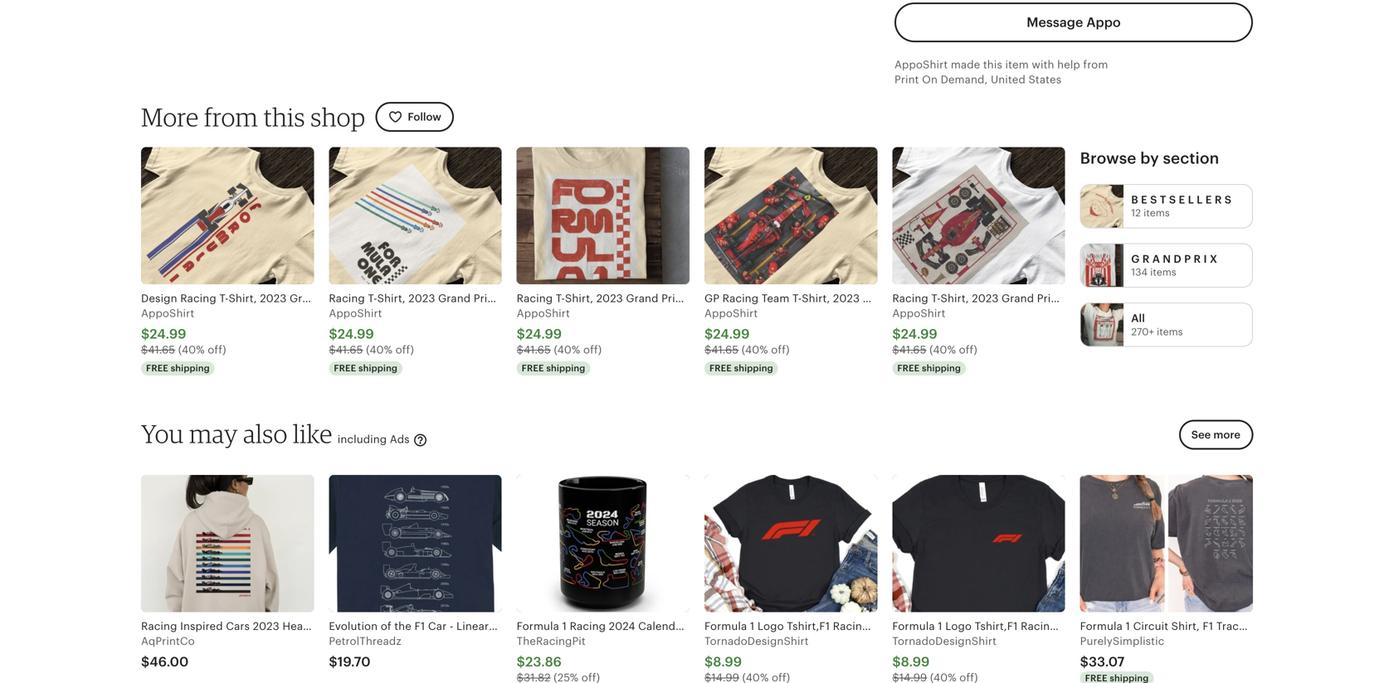 Task type: vqa. For each thing, say whether or not it's contained in the screenshot.
You may also like including Ads
yes



Task type: locate. For each thing, give the bounding box(es) containing it.
1 tornadodesignshirt from the left
[[705, 636, 809, 648]]

r left a
[[1143, 253, 1150, 266]]

g
[[1131, 253, 1140, 266]]

4 off) from the left
[[771, 344, 790, 357]]

p
[[1184, 253, 1191, 266]]

shipping
[[171, 363, 210, 374], [359, 363, 398, 374], [546, 363, 585, 374], [734, 363, 773, 374], [922, 363, 961, 374]]

46.00
[[150, 655, 189, 670]]

from right more
[[204, 102, 258, 133]]

24.99
[[150, 327, 186, 342], [337, 327, 374, 342], [525, 327, 562, 342], [713, 327, 750, 342], [901, 327, 938, 342]]

2 formula 1 logo tshirt,f1 racing shirt,formula 1 shirt gift,f1 gift,formula one tshirt,formula 1 lover shirt,formula 1 lover gifts,f1 tee image from the left
[[892, 475, 1065, 613]]

0 horizontal spatial formula 1 logo tshirt,f1 racing shirt,formula 1 shirt gift,f1 gift,formula one tshirt,formula 1 lover shirt,formula 1 lover gifts,f1 tee image
[[705, 475, 878, 613]]

e down 'section'
[[1206, 194, 1212, 206]]

0 horizontal spatial l
[[1188, 194, 1194, 206]]

4 shipping from the left
[[734, 363, 773, 374]]

free
[[146, 363, 168, 374], [334, 363, 356, 374], [522, 363, 544, 374], [710, 363, 732, 374], [897, 363, 920, 374]]

items right "270+"
[[1157, 326, 1183, 338]]

shipping for third racing t-shirt, 2023 grand prix hoodie, car sweatshirt, grand prix tee, racing top, racing clothing gift, car lover gift,moto gp poster image from the right
[[359, 363, 398, 374]]

1 horizontal spatial e
[[1179, 194, 1185, 206]]

s
[[1150, 194, 1157, 206], [1169, 194, 1176, 206], [1225, 194, 1232, 206]]

5 apposhirt $ 24.99 $ 41.65 (40% off) free shipping from the left
[[892, 307, 978, 374]]

3 apposhirt $ 24.99 $ 41.65 (40% off) free shipping from the left
[[517, 307, 602, 374]]

including
[[338, 434, 387, 446]]

one
[[542, 621, 564, 633]]

1 off) from the left
[[208, 344, 226, 357]]

car
[[428, 621, 447, 633], [567, 621, 585, 633]]

off)
[[208, 344, 226, 357], [396, 344, 414, 357], [583, 344, 602, 357], [771, 344, 790, 357], [959, 344, 978, 357]]

purelysimplistic
[[1080, 636, 1165, 648]]

41.65 for the design racing t-shirt, 2023 grand prix hoodie,car sweatshirt, grand prix tee,racing top, racing clothing gift, car lover gift,moto gp poster image
[[148, 344, 175, 357]]

3 off) from the left
[[583, 344, 602, 357]]

free for second racing t-shirt, 2023 grand prix hoodie, car sweatshirt, grand prix tee, racing top, racing clothing gift, car lover gift,moto gp poster image from the right
[[522, 363, 544, 374]]

3 41.65 from the left
[[524, 344, 551, 357]]

racing t-shirt, 2023 grand prix hoodie, car sweatshirt, grand prix tee, racing top, racing clothing gift, car lover gift,moto gp poster image
[[329, 147, 502, 284], [517, 147, 690, 284], [892, 147, 1065, 284]]

1 horizontal spatial car
[[567, 621, 585, 633]]

design racing t-shirt, 2023 grand prix hoodie,car sweatshirt, grand prix tee,racing top, racing clothing gift, car lover gift,moto gp poster image
[[141, 147, 314, 284]]

lineart
[[457, 621, 493, 633]]

1 horizontal spatial from
[[1083, 58, 1108, 71]]

browse
[[1080, 149, 1137, 167]]

all
[[1131, 313, 1145, 325]]

4 41.65 from the left
[[712, 344, 739, 357]]

apposhirt $ 24.99 $ 41.65 (40% off) free shipping for third racing t-shirt, 2023 grand prix hoodie, car sweatshirt, grand prix tee, racing top, racing clothing gift, car lover gift,moto gp poster image from the right
[[329, 307, 414, 374]]

8.99
[[713, 655, 742, 670], [901, 655, 930, 670]]

items inside the b e s t s e l l e r s 12 items
[[1144, 208, 1170, 219]]

2 shipping from the left
[[359, 363, 398, 374]]

1 free from the left
[[146, 363, 168, 374]]

2 horizontal spatial s
[[1225, 194, 1232, 206]]

2 horizontal spatial racing t-shirt, 2023 grand prix hoodie, car sweatshirt, grand prix tee, racing top, racing clothing gift, car lover gift,moto gp poster image
[[892, 147, 1065, 284]]

1 horizontal spatial formula 1 logo tshirt,f1 racing shirt,formula 1 shirt gift,f1 gift,formula one tshirt,formula 1 lover shirt,formula 1 lover gifts,f1 tee image
[[892, 475, 1065, 613]]

$ 8.99 for first formula 1 logo tshirt,f1 racing shirt,formula 1 shirt gift,f1 gift,formula one tshirt,formula 1 lover shirt,formula 1 lover gifts,f1 tee from right
[[892, 655, 930, 670]]

0 horizontal spatial racing t-shirt, 2023 grand prix hoodie, car sweatshirt, grand prix tee, racing top, racing clothing gift, car lover gift,moto gp poster image
[[329, 147, 502, 284]]

19.70
[[337, 655, 371, 670]]

off) for first racing t-shirt, 2023 grand prix hoodie, car sweatshirt, grand prix tee, racing top, racing clothing gift, car lover gift,moto gp poster image from the right
[[959, 344, 978, 357]]

0 horizontal spatial car
[[428, 621, 447, 633]]

1 e from the left
[[1141, 194, 1148, 206]]

from right help
[[1083, 58, 1108, 71]]

41.65 for first racing t-shirt, 2023 grand prix hoodie, car sweatshirt, grand prix tee, racing top, racing clothing gift, car lover gift,moto gp poster image from the right
[[899, 344, 927, 357]]

134
[[1131, 267, 1148, 278]]

evolution of the f1 car - lineart formula one car shirt image
[[329, 475, 502, 613]]

0 horizontal spatial s
[[1150, 194, 1157, 206]]

follow
[[408, 111, 441, 123]]

1 horizontal spatial 8.99
[[901, 655, 930, 670]]

5 shipping from the left
[[922, 363, 961, 374]]

4 apposhirt $ 24.99 $ 41.65 (40% off) free shipping from the left
[[705, 307, 790, 374]]

apposhirt for third racing t-shirt, 2023 grand prix hoodie, car sweatshirt, grand prix tee, racing top, racing clothing gift, car lover gift,moto gp poster image from the right
[[329, 307, 382, 320]]

1 horizontal spatial this
[[983, 58, 1003, 71]]

off) for third racing t-shirt, 2023 grand prix hoodie, car sweatshirt, grand prix tee, racing top, racing clothing gift, car lover gift,moto gp poster image from the right
[[396, 344, 414, 357]]

free for gp racing team  t-shirt, 2023 grand prix hoodie,car sweatshirt,grand prix tee,racing top,racing clothing gift, car lover gift,moto gp poster image at the right top of the page
[[710, 363, 732, 374]]

tornadodesignshirt for 1st formula 1 logo tshirt,f1 racing shirt,formula 1 shirt gift,f1 gift,formula one tshirt,formula 1 lover shirt,formula 1 lover gifts,f1 tee from left
[[705, 636, 809, 648]]

apposhirt for gp racing team  t-shirt, 2023 grand prix hoodie,car sweatshirt,grand prix tee,racing top,racing clothing gift, car lover gift,moto gp poster image at the right top of the page
[[705, 307, 758, 320]]

2 s from the left
[[1169, 194, 1176, 206]]

b e s t s e l l e r s 12 items
[[1131, 194, 1232, 219]]

5 24.99 from the left
[[901, 327, 938, 342]]

0 horizontal spatial this
[[264, 102, 305, 133]]

$ inside aqprintco $ 46.00
[[141, 655, 150, 670]]

$ inside purelysimplistic $ 33.07
[[1080, 655, 1089, 670]]

r
[[1215, 194, 1222, 206], [1143, 253, 1150, 266], [1194, 253, 1201, 266]]

41.65 for third racing t-shirt, 2023 grand prix hoodie, car sweatshirt, grand prix tee, racing top, racing clothing gift, car lover gift,moto gp poster image from the right
[[336, 344, 363, 357]]

2 tornadodesignshirt from the left
[[892, 636, 997, 648]]

n
[[1163, 253, 1171, 266]]

this left shop
[[264, 102, 305, 133]]

0 horizontal spatial 8.99
[[713, 655, 742, 670]]

4 (40% from the left
[[742, 344, 768, 357]]

0 horizontal spatial tornadodesignshirt
[[705, 636, 809, 648]]

shipping for the design racing t-shirt, 2023 grand prix hoodie,car sweatshirt, grand prix tee,racing top, racing clothing gift, car lover gift,moto gp poster image
[[171, 363, 210, 374]]

1 car from the left
[[428, 621, 447, 633]]

(40% for third racing t-shirt, 2023 grand prix hoodie, car sweatshirt, grand prix tee, racing top, racing clothing gift, car lover gift,moto gp poster image from the right
[[366, 344, 393, 357]]

41.65
[[148, 344, 175, 357], [336, 344, 363, 357], [524, 344, 551, 357], [712, 344, 739, 357], [899, 344, 927, 357]]

1 vertical spatial items
[[1150, 267, 1177, 278]]

(40% for second racing t-shirt, 2023 grand prix hoodie, car sweatshirt, grand prix tee, racing top, racing clothing gift, car lover gift,moto gp poster image from the right
[[554, 344, 580, 357]]

1 horizontal spatial racing t-shirt, 2023 grand prix hoodie, car sweatshirt, grand prix tee, racing top, racing clothing gift, car lover gift,moto gp poster image
[[517, 147, 690, 284]]

2 racing t-shirt, 2023 grand prix hoodie, car sweatshirt, grand prix tee, racing top, racing clothing gift, car lover gift,moto gp poster image from the left
[[517, 147, 690, 284]]

formula 1 logo tshirt,f1 racing shirt,formula 1 shirt gift,f1 gift,formula one tshirt,formula 1 lover shirt,formula 1 lover gifts,f1 tee image
[[705, 475, 878, 613], [892, 475, 1065, 613]]

more
[[141, 102, 199, 133]]

4 24.99 from the left
[[713, 327, 750, 342]]

car left the -
[[428, 621, 447, 633]]

message appo button
[[895, 2, 1253, 42]]

41.65 for second racing t-shirt, 2023 grand prix hoodie, car sweatshirt, grand prix tee, racing top, racing clothing gift, car lover gift,moto gp poster image from the right
[[524, 344, 551, 357]]

2 off) from the left
[[396, 344, 414, 357]]

apposhirt $ 24.99 $ 41.65 (40% off) free shipping for gp racing team  t-shirt, 2023 grand prix hoodie,car sweatshirt,grand prix tee,racing top,racing clothing gift, car lover gift,moto gp poster image at the right top of the page
[[705, 307, 790, 374]]

1 horizontal spatial tornadodesignshirt
[[892, 636, 997, 648]]

tornadodesignshirt
[[705, 636, 809, 648], [892, 636, 997, 648]]

0 horizontal spatial $ 8.99
[[705, 655, 742, 670]]

petrolthreadz
[[329, 636, 402, 648]]

r down 'section'
[[1215, 194, 1222, 206]]

0 horizontal spatial from
[[204, 102, 258, 133]]

e right the b
[[1141, 194, 1148, 206]]

this
[[983, 58, 1003, 71], [264, 102, 305, 133]]

i
[[1204, 253, 1207, 266]]

(40%
[[178, 344, 205, 357], [366, 344, 393, 357], [554, 344, 580, 357], [742, 344, 768, 357], [930, 344, 956, 357]]

2 $ 8.99 from the left
[[892, 655, 930, 670]]

1 $ 8.99 from the left
[[705, 655, 742, 670]]

from inside apposhirt made this item with help from print on demand, united states
[[1083, 58, 1108, 71]]

4 free from the left
[[710, 363, 732, 374]]

see more listings in the g r a n d   p r i x section image
[[1081, 244, 1124, 287]]

see more listings in the all section image
[[1081, 304, 1124, 347]]

appo
[[1087, 15, 1121, 30]]

$ 8.99
[[705, 655, 742, 670], [892, 655, 930, 670]]

a
[[1153, 253, 1160, 266]]

1 vertical spatial this
[[264, 102, 305, 133]]

0 vertical spatial items
[[1144, 208, 1170, 219]]

5 off) from the left
[[959, 344, 978, 357]]

5 (40% from the left
[[930, 344, 956, 357]]

see more button
[[1179, 421, 1253, 451]]

car right one on the bottom of page
[[567, 621, 585, 633]]

this up united
[[983, 58, 1003, 71]]

items
[[1144, 208, 1170, 219], [1150, 267, 1177, 278], [1157, 326, 1183, 338]]

items down n
[[1150, 267, 1177, 278]]

r left the i
[[1194, 253, 1201, 266]]

1 formula 1 logo tshirt,f1 racing shirt,formula 1 shirt gift,f1 gift,formula one tshirt,formula 1 lover shirt,formula 1 lover gifts,f1 tee image from the left
[[705, 475, 878, 613]]

3 free from the left
[[522, 363, 544, 374]]

2 8.99 from the left
[[901, 655, 930, 670]]

1 racing t-shirt, 2023 grand prix hoodie, car sweatshirt, grand prix tee, racing top, racing clothing gift, car lover gift,moto gp poster image from the left
[[329, 147, 502, 284]]

2 apposhirt $ 24.99 $ 41.65 (40% off) free shipping from the left
[[329, 307, 414, 374]]

demand,
[[941, 73, 988, 86]]

l
[[1188, 194, 1194, 206], [1197, 194, 1203, 206]]

by
[[1141, 149, 1159, 167]]

1 (40% from the left
[[178, 344, 205, 357]]

apposhirt for the design racing t-shirt, 2023 grand prix hoodie,car sweatshirt, grand prix tee,racing top, racing clothing gift, car lover gift,moto gp poster image
[[141, 307, 194, 320]]

1 horizontal spatial l
[[1197, 194, 1203, 206]]

section
[[1163, 149, 1220, 167]]

1 41.65 from the left
[[148, 344, 175, 357]]

apposhirt
[[895, 58, 948, 71], [141, 307, 194, 320], [329, 307, 382, 320], [517, 307, 570, 320], [705, 307, 758, 320], [892, 307, 946, 320]]

2 horizontal spatial r
[[1215, 194, 1222, 206]]

this inside apposhirt made this item with help from print on demand, united states
[[983, 58, 1003, 71]]

0 vertical spatial this
[[983, 58, 1003, 71]]

1 horizontal spatial s
[[1169, 194, 1176, 206]]

2 horizontal spatial e
[[1206, 194, 1212, 206]]

1 apposhirt $ 24.99 $ 41.65 (40% off) free shipping from the left
[[141, 307, 226, 374]]

formula 1 racing 2024 calendar tracks (grand prix) high quality black ceramic 15oz mug image
[[517, 475, 690, 613]]

g r a n d   p r i x 134 items
[[1131, 253, 1218, 278]]

2 vertical spatial items
[[1157, 326, 1183, 338]]

e right t
[[1179, 194, 1185, 206]]

1 horizontal spatial $ 8.99
[[892, 655, 930, 670]]

0 horizontal spatial e
[[1141, 194, 1148, 206]]

states
[[1029, 73, 1062, 86]]

1 shipping from the left
[[171, 363, 210, 374]]

5 41.65 from the left
[[899, 344, 927, 357]]

with
[[1032, 58, 1055, 71]]

apposhirt $ 24.99 $ 41.65 (40% off) free shipping for the design racing t-shirt, 2023 grand prix hoodie,car sweatshirt, grand prix tee,racing top, racing clothing gift, car lover gift,moto gp poster image
[[141, 307, 226, 374]]

items down t
[[1144, 208, 1170, 219]]

2 (40% from the left
[[366, 344, 393, 357]]

$ inside the evolution of the f1 car - lineart formula one car shirt petrolthreadz $ 19.70
[[329, 655, 337, 670]]

1 8.99 from the left
[[713, 655, 742, 670]]

message
[[1027, 15, 1083, 30]]

1 24.99 from the left
[[150, 327, 186, 342]]

e
[[1141, 194, 1148, 206], [1179, 194, 1185, 206], [1206, 194, 1212, 206]]

$ 8.99 for 1st formula 1 logo tshirt,f1 racing shirt,formula 1 shirt gift,f1 gift,formula one tshirt,formula 1 lover shirt,formula 1 lover gifts,f1 tee from left
[[705, 655, 742, 670]]

2 41.65 from the left
[[336, 344, 363, 357]]

(40% for gp racing team  t-shirt, 2023 grand prix hoodie,car sweatshirt,grand prix tee,racing top,racing clothing gift, car lover gift,moto gp poster image at the right top of the page
[[742, 344, 768, 357]]

5 free from the left
[[897, 363, 920, 374]]

apposhirt $ 24.99 $ 41.65 (40% off) free shipping
[[141, 307, 226, 374], [329, 307, 414, 374], [517, 307, 602, 374], [705, 307, 790, 374], [892, 307, 978, 374]]

3 shipping from the left
[[546, 363, 585, 374]]

2 free from the left
[[334, 363, 356, 374]]

items inside g r a n d   p r i x 134 items
[[1150, 267, 1177, 278]]

apposhirt for first racing t-shirt, 2023 grand prix hoodie, car sweatshirt, grand prix tee, racing top, racing clothing gift, car lover gift,moto gp poster image from the right
[[892, 307, 946, 320]]

0 vertical spatial from
[[1083, 58, 1108, 71]]

(40% for the design racing t-shirt, 2023 grand prix hoodie,car sweatshirt, grand prix tee,racing top, racing clothing gift, car lover gift,moto gp poster image
[[178, 344, 205, 357]]

from
[[1083, 58, 1108, 71], [204, 102, 258, 133]]

3 (40% from the left
[[554, 344, 580, 357]]

$
[[141, 327, 150, 342], [329, 327, 337, 342], [517, 327, 525, 342], [705, 327, 713, 342], [892, 327, 901, 342], [141, 344, 148, 357], [329, 344, 336, 357], [517, 344, 524, 357], [705, 344, 712, 357], [892, 344, 899, 357], [141, 655, 150, 670], [329, 655, 337, 670], [517, 655, 525, 670], [705, 655, 713, 670], [892, 655, 901, 670], [1080, 655, 1089, 670]]



Task type: describe. For each thing, give the bounding box(es) containing it.
evolution
[[329, 621, 378, 633]]

on
[[922, 73, 938, 86]]

270+
[[1131, 326, 1154, 338]]

message appo
[[1027, 15, 1121, 30]]

0 horizontal spatial r
[[1143, 253, 1150, 266]]

free for the design racing t-shirt, 2023 grand prix hoodie,car sweatshirt, grand prix tee,racing top, racing clothing gift, car lover gift,moto gp poster image
[[146, 363, 168, 374]]

off) for gp racing team  t-shirt, 2023 grand prix hoodie,car sweatshirt,grand prix tee,racing top,racing clothing gift, car lover gift,moto gp poster image at the right top of the page
[[771, 344, 790, 357]]

shipping for second racing t-shirt, 2023 grand prix hoodie, car sweatshirt, grand prix tee, racing top, racing clothing gift, car lover gift,moto gp poster image from the right
[[546, 363, 585, 374]]

theracingpit
[[517, 636, 586, 648]]

free for third racing t-shirt, 2023 grand prix hoodie, car sweatshirt, grand prix tee, racing top, racing clothing gift, car lover gift,moto gp poster image from the right
[[334, 363, 356, 374]]

racing inspired cars 2023 heavy blend vegas hoodie sweatshirt | formula fan pullover | paddock club shirt | formula sweatshirt gift image
[[141, 475, 314, 613]]

off) for second racing t-shirt, 2023 grand prix hoodie, car sweatshirt, grand prix tee, racing top, racing clothing gift, car lover gift,moto gp poster image from the right
[[583, 344, 602, 357]]

apposhirt for second racing t-shirt, 2023 grand prix hoodie, car sweatshirt, grand prix tee, racing top, racing clothing gift, car lover gift,moto gp poster image from the right
[[517, 307, 570, 320]]

b
[[1131, 194, 1139, 206]]

the
[[394, 621, 412, 633]]

aqprintco
[[141, 636, 195, 648]]

shop
[[311, 102, 365, 133]]

3 s from the left
[[1225, 194, 1232, 206]]

this for from
[[264, 102, 305, 133]]

see more listings in the b e s t s e l l e r s section image
[[1081, 185, 1124, 228]]

x
[[1210, 253, 1218, 266]]

12
[[1131, 208, 1141, 219]]

1 vertical spatial from
[[204, 102, 258, 133]]

t
[[1160, 194, 1167, 206]]

shipping for first racing t-shirt, 2023 grand prix hoodie, car sweatshirt, grand prix tee, racing top, racing clothing gift, car lover gift,moto gp poster image from the right
[[922, 363, 961, 374]]

1 s from the left
[[1150, 194, 1157, 206]]

print
[[895, 73, 919, 86]]

shirt
[[588, 621, 613, 633]]

apposhirt inside apposhirt made this item with help from print on demand, united states
[[895, 58, 948, 71]]

23.86
[[525, 655, 562, 670]]

shipping for gp racing team  t-shirt, 2023 grand prix hoodie,car sweatshirt,grand prix tee,racing top,racing clothing gift, car lover gift,moto gp poster image at the right top of the page
[[734, 363, 773, 374]]

f1
[[415, 621, 425, 633]]

free for first racing t-shirt, 2023 grand prix hoodie, car sweatshirt, grand prix tee, racing top, racing clothing gift, car lover gift,moto gp poster image from the right
[[897, 363, 920, 374]]

2 l from the left
[[1197, 194, 1203, 206]]

33.07
[[1089, 655, 1125, 670]]

formula
[[496, 621, 539, 633]]

purelysimplistic $ 33.07
[[1080, 636, 1165, 670]]

of
[[381, 621, 392, 633]]

aqprintco $ 46.00
[[141, 636, 195, 670]]

41.65 for gp racing team  t-shirt, 2023 grand prix hoodie,car sweatshirt,grand prix tee,racing top,racing clothing gift, car lover gift,moto gp poster image at the right top of the page
[[712, 344, 739, 357]]

also
[[243, 419, 288, 449]]

gp racing team  t-shirt, 2023 grand prix hoodie,car sweatshirt,grand prix tee,racing top,racing clothing gift, car lover gift,moto gp poster image
[[705, 147, 878, 284]]

formula 1 circuit shirt, f1 tracks tshirt, formula 1 2023 season tee, f1 merch, f1 racing shirt, f1 gift, formula 1 shirt, formula one gift image
[[1080, 475, 1253, 613]]

off) for the design racing t-shirt, 2023 grand prix hoodie,car sweatshirt, grand prix tee,racing top, racing clothing gift, car lover gift,moto gp poster image
[[208, 344, 226, 357]]

see more
[[1192, 429, 1241, 442]]

item
[[1006, 58, 1029, 71]]

d
[[1174, 253, 1182, 266]]

you
[[141, 419, 184, 449]]

see more link
[[1174, 421, 1253, 460]]

1 horizontal spatial r
[[1194, 253, 1201, 266]]

(40% for first racing t-shirt, 2023 grand prix hoodie, car sweatshirt, grand prix tee, racing top, racing clothing gift, car lover gift,moto gp poster image from the right
[[930, 344, 956, 357]]

more from this shop
[[141, 102, 365, 133]]

may
[[189, 419, 238, 449]]

all 270+ items
[[1131, 313, 1183, 338]]

united
[[991, 73, 1026, 86]]

1 l from the left
[[1188, 194, 1194, 206]]

items inside all 270+ items
[[1157, 326, 1183, 338]]

evolution of the f1 car - lineart formula one car shirt petrolthreadz $ 19.70
[[329, 621, 613, 670]]

browse by section
[[1080, 149, 1220, 167]]

2 e from the left
[[1179, 194, 1185, 206]]

made
[[951, 58, 980, 71]]

3 racing t-shirt, 2023 grand prix hoodie, car sweatshirt, grand prix tee, racing top, racing clothing gift, car lover gift,moto gp poster image from the left
[[892, 147, 1065, 284]]

3 24.99 from the left
[[525, 327, 562, 342]]

more
[[1214, 429, 1241, 442]]

apposhirt $ 24.99 $ 41.65 (40% off) free shipping for first racing t-shirt, 2023 grand prix hoodie, car sweatshirt, grand prix tee, racing top, racing clothing gift, car lover gift,moto gp poster image from the right
[[892, 307, 978, 374]]

like
[[293, 419, 333, 449]]

apposhirt made this item with help from print on demand, united states
[[895, 58, 1108, 86]]

$ 23.86
[[517, 655, 562, 670]]

help
[[1057, 58, 1081, 71]]

ads
[[390, 434, 410, 446]]

tornadodesignshirt for first formula 1 logo tshirt,f1 racing shirt,formula 1 shirt gift,f1 gift,formula one tshirt,formula 1 lover shirt,formula 1 lover gifts,f1 tee from right
[[892, 636, 997, 648]]

3 e from the left
[[1206, 194, 1212, 206]]

you may also like including ads
[[141, 419, 413, 449]]

see
[[1192, 429, 1211, 442]]

r inside the b e s t s e l l e r s 12 items
[[1215, 194, 1222, 206]]

this for made
[[983, 58, 1003, 71]]

-
[[450, 621, 454, 633]]

2 24.99 from the left
[[337, 327, 374, 342]]

2 car from the left
[[567, 621, 585, 633]]

follow button
[[375, 102, 454, 132]]

apposhirt $ 24.99 $ 41.65 (40% off) free shipping for second racing t-shirt, 2023 grand prix hoodie, car sweatshirt, grand prix tee, racing top, racing clothing gift, car lover gift,moto gp poster image from the right
[[517, 307, 602, 374]]



